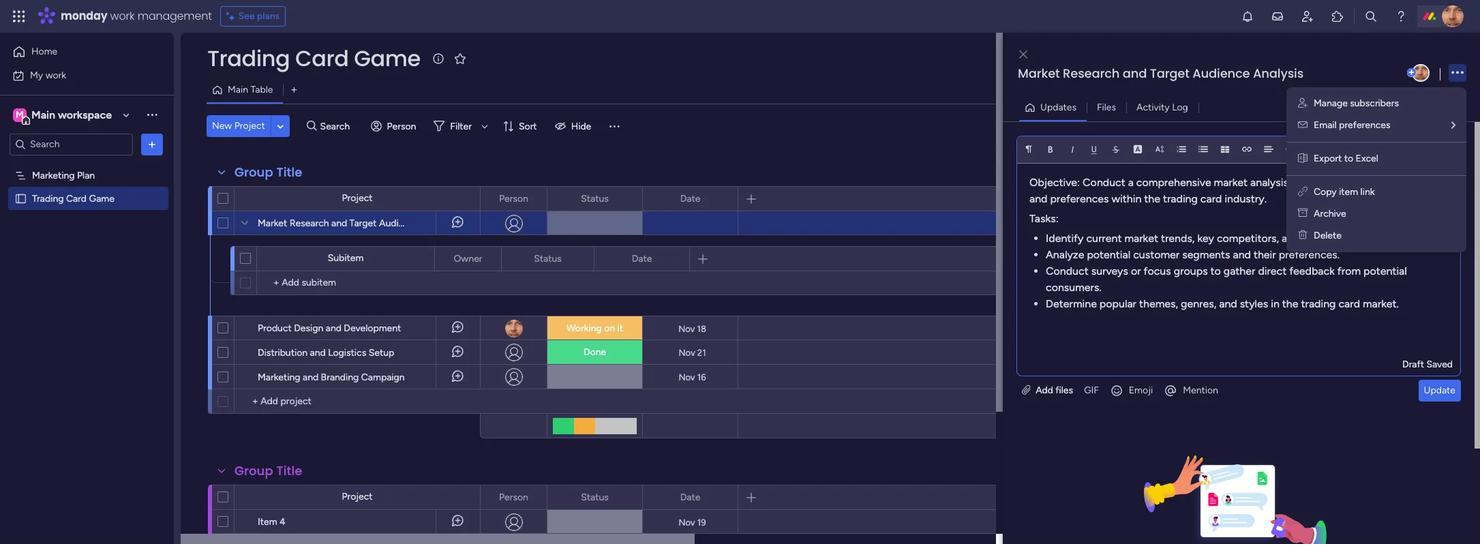 Task type: describe. For each thing, give the bounding box(es) containing it.
and down the design at bottom
[[310, 347, 326, 359]]

or
[[1132, 264, 1142, 277]]

gif button
[[1079, 380, 1105, 401]]

v2 delete line image
[[1299, 230, 1308, 241]]

1 vertical spatial v2 ellipsis image
[[190, 530, 201, 544]]

see plans button
[[220, 6, 286, 27]]

0 vertical spatial card
[[295, 43, 349, 74]]

comprehensive
[[1137, 176, 1212, 189]]

0 horizontal spatial potential
[[1088, 248, 1131, 261]]

nov 21
[[679, 348, 706, 358]]

1 horizontal spatial to
[[1292, 176, 1302, 189]]

+ Add project text field
[[241, 394, 474, 410]]

preferences inside menu
[[1340, 119, 1391, 131]]

genres,
[[1181, 297, 1217, 310]]

game inside list box
[[89, 193, 114, 204]]

owner
[[454, 253, 483, 264]]

analysis
[[1251, 176, 1289, 189]]

files
[[1097, 101, 1117, 113]]

distribution
[[258, 347, 308, 359]]

objective:
[[1030, 176, 1081, 189]]

19
[[698, 517, 706, 528]]

product design and development
[[258, 323, 401, 334]]

styles
[[1241, 297, 1269, 310]]

0 horizontal spatial research
[[290, 218, 329, 229]]

italic image
[[1068, 144, 1078, 154]]

title for date
[[277, 164, 302, 181]]

dapulse addbtn image
[[1408, 68, 1417, 77]]

title for person
[[277, 462, 302, 480]]

it
[[618, 323, 624, 334]]

date field for status
[[677, 191, 704, 206]]

Owner field
[[451, 251, 486, 266]]

project for person
[[342, 192, 373, 204]]

excel
[[1356, 153, 1379, 164]]

main table button
[[207, 79, 283, 101]]

industry.
[[1225, 192, 1267, 205]]

and down distribution and logistics setup
[[303, 372, 319, 383]]

main table
[[228, 84, 273, 95]]

size.
[[1340, 232, 1361, 245]]

update
[[1425, 384, 1456, 396]]

public board image
[[14, 192, 27, 205]]

target inside field
[[1151, 65, 1190, 82]]

new
[[212, 120, 232, 132]]

updates
[[1041, 101, 1077, 113]]

Search field
[[317, 117, 358, 136]]

18
[[697, 324, 707, 334]]

research inside field
[[1063, 65, 1120, 82]]

and left the styles
[[1220, 297, 1238, 310]]

nov for nov 19
[[679, 517, 695, 528]]

and up tasks: in the top right of the page
[[1030, 192, 1048, 205]]

copy
[[1314, 186, 1337, 198]]

plans
[[257, 10, 280, 22]]

add files
[[1034, 384, 1074, 396]]

1 vertical spatial audience
[[379, 218, 420, 229]]

home
[[31, 46, 57, 57]]

1 horizontal spatial james peterson image
[[1443, 5, 1464, 27]]

management
[[138, 8, 212, 24]]

list box containing marketing plan
[[0, 161, 174, 394]]

preferences.
[[1279, 248, 1340, 261]]

size image
[[1155, 144, 1165, 154]]

2 vertical spatial person
[[499, 491, 529, 503]]

v2 email column image
[[1299, 119, 1308, 131]]

mention button
[[1159, 380, 1224, 401]]

development
[[344, 323, 401, 334]]

status field for person
[[578, 490, 612, 505]]

saved
[[1427, 359, 1454, 370]]

target
[[1345, 176, 1375, 189]]

menu containing manage subscribers
[[1287, 87, 1467, 252]]

branding
[[321, 372, 359, 383]]

Search in workspace field
[[29, 136, 114, 152]]

group for date
[[235, 462, 273, 480]]

workspace selection element
[[13, 107, 114, 124]]

inbox image
[[1271, 10, 1285, 23]]

status for person
[[581, 491, 609, 503]]

export to excel
[[1314, 153, 1379, 164]]

activity
[[1137, 101, 1170, 113]]

1 vertical spatial trading card game
[[32, 193, 114, 204]]

gather
[[1224, 264, 1256, 277]]

analysis inside field
[[1254, 65, 1304, 82]]

main workspace
[[31, 108, 112, 121]]

1 horizontal spatial market
[[1215, 176, 1248, 189]]

item
[[258, 516, 277, 528]]

list arrow image
[[1452, 121, 1456, 130]]

Market Research and Target Audience Analysis field
[[1015, 65, 1405, 83]]

0 vertical spatial trading
[[1164, 192, 1198, 205]]

0 horizontal spatial james peterson image
[[1413, 64, 1430, 82]]

groups
[[1174, 264, 1208, 277]]

trends,
[[1162, 232, 1195, 245]]

select product image
[[12, 10, 26, 23]]

archive
[[1314, 208, 1347, 220]]

files
[[1056, 384, 1074, 396]]

1 vertical spatial person
[[499, 193, 529, 204]]

apps image
[[1331, 10, 1345, 23]]

see
[[239, 10, 255, 22]]

add
[[1036, 384, 1054, 396]]

format image
[[1025, 144, 1034, 154]]

project inside button
[[234, 120, 265, 132]]

+ Add subitem text field
[[264, 275, 406, 291]]

working on it
[[567, 323, 624, 334]]

Trading Card Game field
[[204, 43, 424, 74]]

1 horizontal spatial v2 ellipsis image
[[1452, 64, 1464, 82]]

their
[[1254, 248, 1277, 261]]

logistics
[[328, 347, 366, 359]]

notifications image
[[1241, 10, 1255, 23]]

activity log button
[[1127, 97, 1199, 118]]

plan
[[77, 170, 95, 181]]

distribution and logistics setup
[[258, 347, 394, 359]]

my work
[[30, 69, 66, 81]]

hide button
[[550, 115, 600, 137]]

0 vertical spatial game
[[354, 43, 421, 74]]

customer
[[1134, 248, 1180, 261]]

popular
[[1100, 297, 1137, 310]]

search everything image
[[1365, 10, 1379, 23]]

4
[[280, 516, 286, 528]]

emoji
[[1129, 384, 1154, 396]]

text color image
[[1134, 144, 1143, 154]]

dapulse attachment image
[[1022, 384, 1031, 396]]

feedback
[[1290, 264, 1335, 277]]

angle down image
[[277, 121, 284, 131]]

subscribers
[[1351, 98, 1400, 109]]

files button
[[1087, 97, 1127, 118]]

1 horizontal spatial the
[[1283, 297, 1299, 310]]

direct
[[1259, 264, 1287, 277]]

within
[[1112, 192, 1142, 205]]

to inside menu
[[1345, 153, 1354, 164]]

themes,
[[1140, 297, 1179, 310]]

marketing for marketing and branding campaign
[[258, 372, 301, 383]]

segments
[[1183, 248, 1231, 261]]

update button
[[1419, 380, 1462, 401]]

work for monday
[[110, 8, 135, 24]]

sort
[[519, 120, 537, 132]]

&bull; bullets image
[[1199, 144, 1209, 154]]

dapulse drag 2 image
[[1005, 274, 1010, 289]]

1 vertical spatial status
[[534, 253, 562, 264]]

person button
[[365, 115, 425, 137]]

0 horizontal spatial market
[[258, 218, 287, 229]]

tasks:
[[1030, 212, 1059, 225]]

1 vertical spatial target
[[350, 218, 377, 229]]

v2 link image
[[1299, 186, 1308, 198]]

underline image
[[1090, 144, 1100, 154]]

0 vertical spatial conduct
[[1083, 176, 1126, 189]]

manage
[[1314, 98, 1348, 109]]

consumers.
[[1046, 281, 1102, 294]]

21
[[698, 348, 706, 358]]

person inside popup button
[[387, 120, 416, 132]]

surveys
[[1092, 264, 1129, 277]]

main for main workspace
[[31, 108, 55, 121]]



Task type: locate. For each thing, give the bounding box(es) containing it.
group title field for date
[[231, 164, 306, 181]]

work for my
[[45, 69, 66, 81]]

emoji button
[[1105, 380, 1159, 401]]

marketing left the plan
[[32, 170, 75, 181]]

1 horizontal spatial trading
[[1302, 297, 1337, 310]]

1 title from the top
[[277, 164, 302, 181]]

1 vertical spatial analysis
[[422, 218, 457, 229]]

to down 'segments' on the top right
[[1211, 264, 1222, 277]]

marketing down distribution
[[258, 372, 301, 383]]

workspace
[[58, 108, 112, 121]]

1 horizontal spatial audience
[[1193, 65, 1251, 82]]

nov for nov 16
[[679, 372, 695, 382]]

0 vertical spatial trading
[[207, 43, 290, 74]]

email preferences
[[1314, 119, 1391, 131]]

date
[[681, 193, 701, 204], [632, 253, 652, 264], [681, 491, 701, 503]]

import from excel template outline image
[[1299, 153, 1308, 164]]

nov left 18
[[679, 324, 695, 334]]

0 vertical spatial person field
[[496, 191, 532, 206]]

0 vertical spatial main
[[228, 84, 248, 95]]

project
[[234, 120, 265, 132], [342, 192, 373, 204], [342, 491, 373, 503]]

group title field up item
[[231, 462, 306, 480]]

0 vertical spatial target
[[1151, 65, 1190, 82]]

to
[[1345, 153, 1354, 164], [1292, 176, 1302, 189], [1211, 264, 1222, 277]]

2 vertical spatial status
[[581, 491, 609, 503]]

2 group from the top
[[235, 462, 273, 480]]

and inside field
[[1123, 65, 1147, 82]]

rtl ltr image
[[1308, 144, 1318, 154]]

0 horizontal spatial analysis
[[422, 218, 457, 229]]

0 vertical spatial trading card game
[[207, 43, 421, 74]]

1 vertical spatial group
[[235, 462, 273, 480]]

main inside button
[[228, 84, 248, 95]]

title down the angle down image
[[277, 164, 302, 181]]

preferences down objective:
[[1051, 192, 1109, 205]]

0 vertical spatial group title
[[235, 164, 302, 181]]

1 vertical spatial group title
[[235, 462, 302, 480]]

preferences inside objective: conduct a comprehensive market analysis to identify target demographics and preferences within the trading card industry. tasks: identify current market trends, key competitors, and market size. analyze potential customer segments and their preferences. conduct surveys or focus groups to gather direct feedback from potential consumers. determine popular themes, genres, and styles in the trading card market.
[[1051, 192, 1109, 205]]

date for status
[[681, 193, 701, 204]]

and up subitem
[[332, 218, 347, 229]]

close image
[[1020, 49, 1028, 60]]

setup
[[369, 347, 394, 359]]

campaign
[[361, 372, 405, 383]]

0 vertical spatial analysis
[[1254, 65, 1304, 82]]

conduct down analyze
[[1046, 264, 1089, 277]]

status
[[581, 193, 609, 204], [534, 253, 562, 264], [581, 491, 609, 503]]

1 person field from the top
[[496, 191, 532, 206]]

audience inside field
[[1193, 65, 1251, 82]]

and up preferences.
[[1282, 232, 1300, 245]]

1 horizontal spatial main
[[228, 84, 248, 95]]

1 vertical spatial game
[[89, 193, 114, 204]]

1 vertical spatial market research and target audience analysis
[[258, 218, 457, 229]]

card left market.
[[1339, 297, 1361, 310]]

monday work management
[[61, 8, 212, 24]]

0 horizontal spatial market
[[1125, 232, 1159, 245]]

card left industry.
[[1201, 192, 1223, 205]]

monday
[[61, 8, 107, 24]]

my work button
[[8, 64, 147, 86]]

preferences down manage subscribers
[[1340, 119, 1391, 131]]

2 title from the top
[[277, 462, 302, 480]]

0 horizontal spatial card
[[66, 193, 87, 204]]

analysis
[[1254, 65, 1304, 82], [422, 218, 457, 229]]

work inside button
[[45, 69, 66, 81]]

table
[[251, 84, 273, 95]]

analysis up v2 surface invite image
[[1254, 65, 1304, 82]]

james peterson image
[[1443, 5, 1464, 27], [1413, 64, 1430, 82]]

market research and target audience analysis inside field
[[1018, 65, 1304, 82]]

2 horizontal spatial market
[[1303, 232, 1337, 245]]

1 vertical spatial status field
[[531, 251, 565, 266]]

group title up item
[[235, 462, 302, 480]]

options image
[[145, 137, 159, 151]]

1 vertical spatial date field
[[629, 251, 656, 266]]

research up files
[[1063, 65, 1120, 82]]

1 group from the top
[[235, 164, 273, 181]]

0 vertical spatial marketing
[[32, 170, 75, 181]]

0 vertical spatial group title field
[[231, 164, 306, 181]]

1 horizontal spatial preferences
[[1340, 119, 1391, 131]]

2 group title field from the top
[[231, 462, 306, 480]]

group title field down the angle down image
[[231, 164, 306, 181]]

export
[[1314, 153, 1343, 164]]

arrow down image
[[477, 118, 493, 134]]

status for date
[[581, 193, 609, 204]]

0 horizontal spatial to
[[1211, 264, 1222, 277]]

invite members image
[[1301, 10, 1315, 23]]

objective: conduct a comprehensive market analysis to identify target demographics and preferences within the trading card industry. tasks: identify current market trends, key competitors, and market size. analyze potential customer segments and their preferences. conduct surveys or focus groups to gather direct feedback from potential consumers. determine popular themes, genres, and styles in the trading card market.
[[1030, 176, 1447, 310]]

2 vertical spatial status field
[[578, 490, 612, 505]]

v2 search image
[[307, 119, 317, 134]]

1 nov from the top
[[679, 324, 695, 334]]

working
[[567, 323, 602, 334]]

trading
[[1164, 192, 1198, 205], [1302, 297, 1337, 310]]

0 horizontal spatial trading
[[1164, 192, 1198, 205]]

1 horizontal spatial target
[[1151, 65, 1190, 82]]

align image
[[1265, 144, 1274, 154]]

line image
[[1286, 144, 1296, 154]]

1 horizontal spatial marketing
[[258, 372, 301, 383]]

design
[[294, 323, 324, 334]]

group title down the angle down image
[[235, 164, 302, 181]]

card down the plan
[[66, 193, 87, 204]]

delete
[[1314, 230, 1342, 241]]

0 horizontal spatial marketing
[[32, 170, 75, 181]]

a
[[1129, 176, 1134, 189]]

1 horizontal spatial card
[[295, 43, 349, 74]]

16
[[698, 372, 706, 382]]

copy item link
[[1314, 186, 1376, 198]]

3 nov from the top
[[679, 372, 695, 382]]

link image
[[1243, 144, 1252, 154]]

conduct left a
[[1083, 176, 1126, 189]]

nov left the 21
[[679, 348, 696, 358]]

add to favorites image
[[453, 51, 467, 65]]

option
[[0, 163, 174, 166]]

0 vertical spatial the
[[1145, 192, 1161, 205]]

0 vertical spatial status
[[581, 193, 609, 204]]

nov left 16
[[679, 372, 695, 382]]

market inside field
[[1018, 65, 1060, 82]]

0 vertical spatial project
[[234, 120, 265, 132]]

done
[[584, 347, 606, 358]]

item 4
[[258, 516, 286, 528]]

group up item
[[235, 462, 273, 480]]

v2 ellipsis image
[[1452, 64, 1464, 82], [190, 530, 201, 544]]

trading right public board icon
[[32, 193, 64, 204]]

2 vertical spatial date field
[[677, 490, 704, 505]]

and up gather
[[1234, 248, 1252, 261]]

2 group title from the top
[[235, 462, 302, 480]]

1 horizontal spatial game
[[354, 43, 421, 74]]

0 vertical spatial title
[[277, 164, 302, 181]]

1 vertical spatial trading
[[1302, 297, 1337, 310]]

Person field
[[496, 191, 532, 206], [496, 490, 532, 505]]

target up subitem
[[350, 218, 377, 229]]

main left table
[[228, 84, 248, 95]]

1 vertical spatial card
[[1339, 297, 1361, 310]]

1 vertical spatial title
[[277, 462, 302, 480]]

2 horizontal spatial to
[[1345, 153, 1354, 164]]

group title for person
[[235, 164, 302, 181]]

1 vertical spatial the
[[1283, 297, 1299, 310]]

focus
[[1144, 264, 1172, 277]]

0 vertical spatial work
[[110, 8, 135, 24]]

date for owner
[[632, 253, 652, 264]]

1 horizontal spatial analysis
[[1254, 65, 1304, 82]]

potential up market.
[[1364, 264, 1408, 277]]

game down the plan
[[89, 193, 114, 204]]

help image
[[1395, 10, 1409, 23]]

identify
[[1046, 232, 1084, 245]]

menu image
[[608, 119, 622, 133]]

bold image
[[1046, 144, 1056, 154]]

0 vertical spatial preferences
[[1340, 119, 1391, 131]]

analyze
[[1046, 248, 1085, 261]]

workspace image
[[13, 107, 27, 122]]

0 vertical spatial potential
[[1088, 248, 1131, 261]]

main inside workspace selection element
[[31, 108, 55, 121]]

market
[[1018, 65, 1060, 82], [258, 218, 287, 229]]

1 horizontal spatial work
[[110, 8, 135, 24]]

0 horizontal spatial trading card game
[[32, 193, 114, 204]]

group
[[235, 164, 273, 181], [235, 462, 273, 480]]

1 vertical spatial group title field
[[231, 462, 306, 480]]

group down new project button
[[235, 164, 273, 181]]

add view image
[[291, 85, 297, 95]]

nov for nov 21
[[679, 348, 696, 358]]

hide
[[571, 120, 592, 132]]

main
[[228, 84, 248, 95], [31, 108, 55, 121]]

1 vertical spatial potential
[[1364, 264, 1408, 277]]

marketing
[[32, 170, 75, 181], [258, 372, 301, 383]]

work right monday
[[110, 8, 135, 24]]

table image
[[1221, 144, 1231, 154]]

card
[[295, 43, 349, 74], [66, 193, 87, 204]]

0 vertical spatial date field
[[677, 191, 704, 206]]

1 group title from the top
[[235, 164, 302, 181]]

1 horizontal spatial trading card game
[[207, 43, 421, 74]]

trading inside list box
[[32, 193, 64, 204]]

nov left 19
[[679, 517, 695, 528]]

draft saved
[[1403, 359, 1454, 370]]

research up subitem
[[290, 218, 329, 229]]

0 vertical spatial status field
[[578, 191, 612, 206]]

v2 surface invite image
[[1299, 98, 1308, 109]]

list box
[[0, 161, 174, 394]]

group title for date
[[235, 462, 302, 480]]

trading card game down marketing plan
[[32, 193, 114, 204]]

work right my
[[45, 69, 66, 81]]

potential
[[1088, 248, 1131, 261], [1364, 264, 1408, 277]]

workspace options image
[[145, 108, 159, 122]]

marketing for marketing plan
[[32, 170, 75, 181]]

m
[[16, 109, 24, 120]]

and up activity
[[1123, 65, 1147, 82]]

trading down feedback
[[1302, 297, 1337, 310]]

trading card game up add view image
[[207, 43, 421, 74]]

trading down comprehensive
[[1164, 192, 1198, 205]]

to down import from excel template outline icon
[[1292, 176, 1302, 189]]

0 vertical spatial james peterson image
[[1443, 5, 1464, 27]]

group title
[[235, 164, 302, 181], [235, 462, 302, 480]]

date field for owner
[[629, 251, 656, 266]]

and right the design at bottom
[[326, 323, 342, 334]]

main for main table
[[228, 84, 248, 95]]

market
[[1215, 176, 1248, 189], [1125, 232, 1159, 245], [1303, 232, 1337, 245]]

2 vertical spatial to
[[1211, 264, 1222, 277]]

2 vertical spatial project
[[342, 491, 373, 503]]

project for date
[[342, 491, 373, 503]]

1 vertical spatial conduct
[[1046, 264, 1089, 277]]

1 vertical spatial project
[[342, 192, 373, 204]]

0 vertical spatial market
[[1018, 65, 1060, 82]]

nov 19
[[679, 517, 706, 528]]

1 horizontal spatial market
[[1018, 65, 1060, 82]]

key
[[1198, 232, 1215, 245]]

group for person
[[235, 164, 273, 181]]

filter
[[450, 120, 472, 132]]

status field for date
[[578, 191, 612, 206]]

item
[[1340, 186, 1359, 198]]

card up add view image
[[295, 43, 349, 74]]

Status field
[[578, 191, 612, 206], [531, 251, 565, 266], [578, 490, 612, 505]]

0 horizontal spatial audience
[[379, 218, 420, 229]]

market up customer
[[1125, 232, 1159, 245]]

0 vertical spatial person
[[387, 120, 416, 132]]

2 person field from the top
[[496, 490, 532, 505]]

market research and target audience analysis up activity log
[[1018, 65, 1304, 82]]

strikethrough image
[[1112, 144, 1121, 154]]

determine
[[1046, 297, 1097, 310]]

nov for nov 18
[[679, 324, 695, 334]]

the right within
[[1145, 192, 1161, 205]]

1. numbers image
[[1177, 144, 1187, 154]]

potential up 'surveys'
[[1088, 248, 1131, 261]]

home button
[[8, 41, 147, 63]]

to right checklist icon
[[1345, 153, 1354, 164]]

1 horizontal spatial potential
[[1364, 264, 1408, 277]]

2 vertical spatial date
[[681, 491, 701, 503]]

trading up main table
[[207, 43, 290, 74]]

Date field
[[677, 191, 704, 206], [629, 251, 656, 266], [677, 490, 704, 505]]

0 vertical spatial group
[[235, 164, 273, 181]]

trading card game
[[207, 43, 421, 74], [32, 193, 114, 204]]

market research and target audience analysis up subitem
[[258, 218, 457, 229]]

marketing plan
[[32, 170, 95, 181]]

new project button
[[207, 115, 271, 137]]

1 vertical spatial trading
[[32, 193, 64, 204]]

market up preferences.
[[1303, 232, 1337, 245]]

1 vertical spatial person field
[[496, 490, 532, 505]]

product
[[258, 323, 292, 334]]

checklist image
[[1330, 145, 1341, 155]]

on
[[604, 323, 615, 334]]

preferences
[[1340, 119, 1391, 131], [1051, 192, 1109, 205]]

1 vertical spatial to
[[1292, 176, 1302, 189]]

0 vertical spatial to
[[1345, 153, 1354, 164]]

1 vertical spatial card
[[66, 193, 87, 204]]

competitors,
[[1217, 232, 1280, 245]]

my
[[30, 69, 43, 81]]

the right in
[[1283, 297, 1299, 310]]

in
[[1272, 297, 1280, 310]]

draft
[[1403, 359, 1425, 370]]

main right workspace icon
[[31, 108, 55, 121]]

0 vertical spatial market research and target audience analysis
[[1018, 65, 1304, 82]]

4 nov from the top
[[679, 517, 695, 528]]

Group Title field
[[231, 164, 306, 181], [231, 462, 306, 480]]

show board description image
[[430, 52, 447, 65]]

from
[[1338, 264, 1362, 277]]

new project
[[212, 120, 265, 132]]

1 vertical spatial marketing
[[258, 372, 301, 383]]

2 nov from the top
[[679, 348, 696, 358]]

1 vertical spatial date
[[632, 253, 652, 264]]

0 horizontal spatial work
[[45, 69, 66, 81]]

nov 18
[[679, 324, 707, 334]]

analysis up owner
[[422, 218, 457, 229]]

marketing and branding campaign
[[258, 372, 405, 383]]

0 horizontal spatial main
[[31, 108, 55, 121]]

1 vertical spatial market
[[258, 218, 287, 229]]

0 vertical spatial card
[[1201, 192, 1223, 205]]

1 vertical spatial research
[[290, 218, 329, 229]]

filter button
[[429, 115, 493, 137]]

group title field for person
[[231, 462, 306, 480]]

target up activity log
[[1151, 65, 1190, 82]]

see plans
[[239, 10, 280, 22]]

1 horizontal spatial research
[[1063, 65, 1120, 82]]

menu
[[1287, 87, 1467, 252]]

market.
[[1364, 297, 1400, 310]]

1 horizontal spatial trading
[[207, 43, 290, 74]]

market up industry.
[[1215, 176, 1248, 189]]

title up 4
[[277, 462, 302, 480]]

0 horizontal spatial trading
[[32, 193, 64, 204]]

1 group title field from the top
[[231, 164, 306, 181]]

1 vertical spatial preferences
[[1051, 192, 1109, 205]]

0 horizontal spatial v2 ellipsis image
[[190, 530, 201, 544]]

dapulse archived image
[[1299, 208, 1308, 220]]

1 vertical spatial main
[[31, 108, 55, 121]]

nov 16
[[679, 372, 706, 382]]

0 vertical spatial audience
[[1193, 65, 1251, 82]]

1 vertical spatial work
[[45, 69, 66, 81]]

mention
[[1184, 384, 1219, 396]]

game left show board description icon on the top left of page
[[354, 43, 421, 74]]



Task type: vqa. For each thing, say whether or not it's contained in the screenshot.
Development
yes



